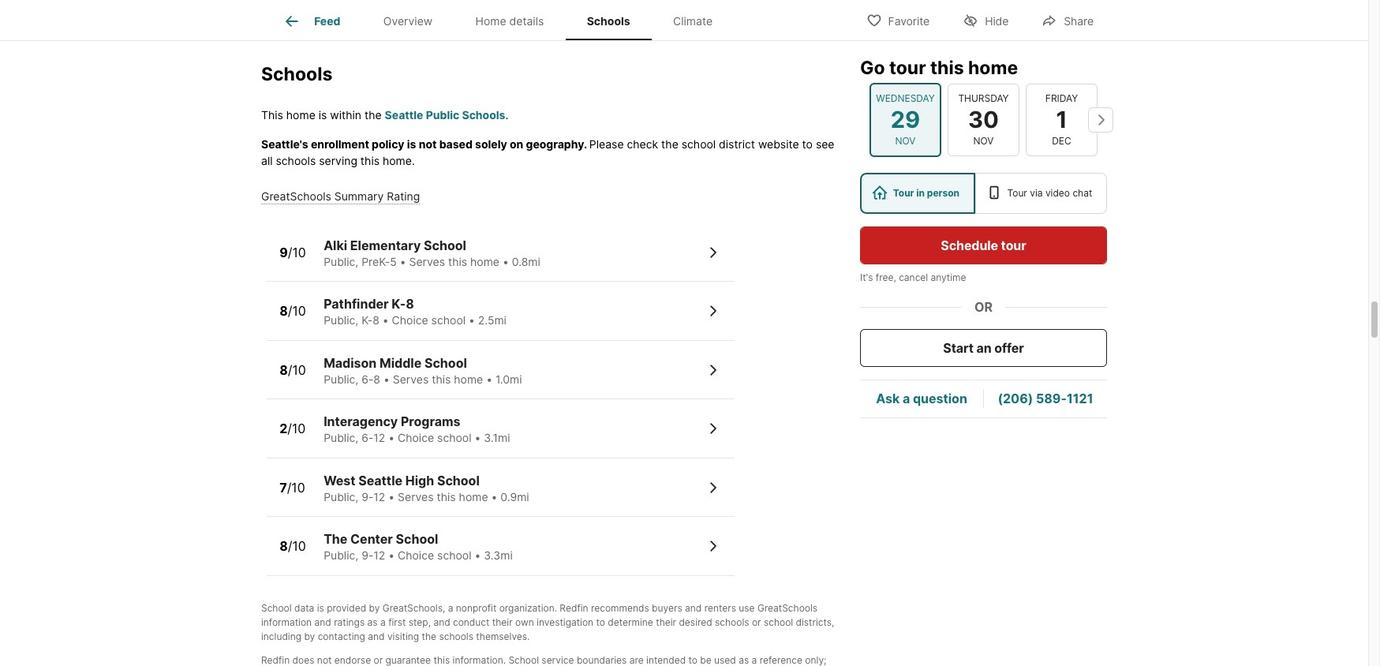 Task type: vqa. For each thing, say whether or not it's contained in the screenshot.


Task type: describe. For each thing, give the bounding box(es) containing it.
an
[[977, 340, 992, 356]]

madison
[[324, 355, 377, 371]]

0.9mi
[[501, 490, 529, 504]]

(206)
[[998, 391, 1033, 407]]

desired
[[679, 616, 713, 628]]

see
[[816, 137, 835, 151]]

1 horizontal spatial schools
[[439, 631, 474, 642]]

summary
[[335, 189, 384, 203]]

school inside pathfinder k-8 public, k-8 • choice school • 2.5mi
[[431, 314, 466, 327]]

solely
[[475, 137, 507, 151]]

6- inside the madison middle school public, 6-8 • serves this home • 1.0mi
[[362, 373, 374, 386]]

service
[[542, 654, 574, 666]]

investigation
[[537, 616, 594, 628]]

5
[[390, 255, 397, 268]]

organization.
[[499, 602, 557, 614]]

0 horizontal spatial k-
[[362, 314, 373, 327]]

7
[[280, 480, 287, 495]]

feed
[[314, 14, 341, 28]]

greatschools summary rating
[[261, 189, 420, 203]]

7 /10
[[280, 480, 305, 495]]

tour via video chat
[[1008, 187, 1093, 199]]

share
[[1064, 14, 1094, 27]]

1.0mi
[[496, 373, 522, 386]]

high
[[406, 473, 434, 489]]

schedule
[[941, 238, 998, 253]]

serves for middle
[[393, 373, 429, 386]]

thursday
[[959, 92, 1009, 104]]

guarantee
[[386, 654, 431, 666]]

school up information
[[261, 602, 292, 614]]

• left 3.1mi
[[475, 431, 481, 445]]

0 vertical spatial seattle
[[385, 108, 423, 121]]

/10 for west
[[287, 480, 305, 495]]

3.3mi
[[484, 549, 513, 562]]

school data is provided by greatschools
[[261, 602, 443, 614]]

overview
[[383, 14, 433, 28]]

public
[[426, 108, 460, 121]]

seattle's enrollment policy is not based solely on geography.
[[261, 137, 590, 151]]

website
[[758, 137, 799, 151]]

step,
[[409, 616, 431, 628]]

offer
[[995, 340, 1024, 356]]

1121
[[1067, 391, 1094, 407]]

serving
[[319, 154, 358, 167]]

only;
[[805, 654, 827, 666]]

0 horizontal spatial redfin
[[261, 654, 290, 666]]

1 vertical spatial schools
[[715, 616, 750, 628]]

district
[[719, 137, 755, 151]]

center
[[351, 532, 393, 547]]

9
[[280, 244, 288, 260]]

next image
[[1088, 107, 1114, 133]]

friday 1 dec
[[1046, 92, 1078, 147]]

8 up "2"
[[280, 362, 288, 378]]

recommends
[[591, 602, 649, 614]]

pathfinder
[[324, 296, 389, 312]]

tour for schedule
[[1001, 238, 1027, 253]]

• left 1.0mi
[[486, 373, 493, 386]]

wednesday 29 nov
[[876, 92, 935, 147]]

west
[[324, 473, 356, 489]]

seattle public schools link
[[385, 108, 506, 121]]

check
[[627, 137, 658, 151]]

tour via video chat option
[[975, 173, 1107, 214]]

greatschools summary rating link
[[261, 189, 420, 203]]

school inside alki elementary school public, prek-5 • serves this home • 0.8mi
[[424, 238, 466, 253]]

this inside alki elementary school public, prek-5 • serves this home • 0.8mi
[[448, 255, 467, 268]]

school inside west seattle high school public, 9-12 • serves this home • 0.9mi
[[437, 473, 480, 489]]

does
[[293, 654, 315, 666]]

this up thursday
[[931, 57, 964, 79]]

this
[[261, 108, 283, 121]]

a inside school service boundaries are intended to be used as a reference only;
[[752, 654, 757, 666]]

this right guarantee
[[434, 654, 450, 666]]

8 right pathfinder
[[406, 296, 414, 312]]

be
[[700, 654, 712, 666]]

public, for pathfinder
[[324, 314, 359, 327]]

this inside west seattle high school public, 9-12 • serves this home • 0.9mi
[[437, 490, 456, 504]]

based
[[439, 137, 473, 151]]

is for provided
[[317, 602, 324, 614]]

question
[[913, 391, 968, 407]]

tour in person option
[[860, 173, 975, 214]]

intended
[[646, 654, 686, 666]]

districts,
[[796, 616, 835, 628]]

as inside school service boundaries are intended to be used as a reference only;
[[739, 654, 749, 666]]

contacting
[[318, 631, 365, 642]]

• left the 2.5mi
[[469, 314, 475, 327]]

free,
[[876, 272, 897, 283]]

choice inside interagency programs public, 6-12 • choice school • 3.1mi
[[398, 431, 434, 445]]

2
[[280, 421, 287, 437]]

alki
[[324, 238, 347, 253]]

climate tab
[[652, 2, 734, 40]]

person
[[927, 187, 960, 199]]

schedule tour
[[941, 238, 1027, 253]]

the inside first step, and conduct their own investigation to determine their desired schools or school districts, including by contacting and visiting the schools themselves.
[[422, 631, 437, 642]]

the inside please check the school district website to see all schools serving this home.
[[662, 137, 679, 151]]

redfin inside , a nonprofit organization. redfin recommends buyers and renters use greatschools information and ratings as a
[[560, 602, 589, 614]]

on
[[510, 137, 524, 151]]

1 horizontal spatial schools
[[462, 108, 506, 121]]

information.
[[453, 654, 506, 666]]

madison middle school public, 6-8 • serves this home • 1.0mi
[[324, 355, 522, 386]]

school inside the center school public, 9-12 • choice school • 3.3mi
[[437, 549, 472, 562]]

overview tab
[[362, 2, 454, 40]]

nonprofit
[[456, 602, 497, 614]]

geography.
[[526, 137, 587, 151]]

public, inside west seattle high school public, 9-12 • serves this home • 0.9mi
[[324, 490, 359, 504]]

video
[[1046, 187, 1070, 199]]

home
[[476, 14, 506, 28]]

school inside please check the school district website to see all schools serving this home.
[[682, 137, 716, 151]]

• left 3.3mi
[[475, 549, 481, 562]]

tour for tour in person
[[893, 187, 914, 199]]

(206) 589-1121
[[998, 391, 1094, 407]]

1 their from the left
[[492, 616, 513, 628]]

own
[[515, 616, 534, 628]]

8 down pathfinder
[[373, 314, 380, 327]]

589-
[[1036, 391, 1067, 407]]

seattle's
[[261, 137, 308, 151]]

8 /10 for the
[[280, 538, 306, 554]]

school inside school service boundaries are intended to be used as a reference only;
[[509, 654, 539, 666]]

visiting
[[387, 631, 419, 642]]

greatschools inside , a nonprofit organization. redfin recommends buyers and renters use greatschools information and ratings as a
[[758, 602, 818, 614]]

as inside , a nonprofit organization. redfin recommends buyers and renters use greatschools information and ratings as a
[[367, 616, 378, 628]]

anytime
[[931, 272, 966, 283]]

• down middle
[[384, 373, 390, 386]]

2.5mi
[[478, 314, 507, 327]]

2 /10
[[280, 421, 306, 437]]

and up contacting on the left bottom of the page
[[315, 616, 331, 628]]

home.
[[383, 154, 415, 167]]



Task type: locate. For each thing, give the bounding box(es) containing it.
their down buyers
[[656, 616, 677, 628]]

2 horizontal spatial schools
[[715, 616, 750, 628]]

home inside the madison middle school public, 6-8 • serves this home • 1.0mi
[[454, 373, 483, 386]]

29
[[891, 106, 921, 133]]

choice up middle
[[392, 314, 428, 327]]

• left 0.8mi
[[503, 255, 509, 268]]

0 vertical spatial 12
[[374, 431, 385, 445]]

serves right 5
[[409, 255, 445, 268]]

tab list
[[261, 0, 747, 40]]

/10 for pathfinder
[[288, 303, 306, 319]]

choice up step,
[[398, 549, 434, 562]]

endorse
[[334, 654, 371, 666]]

their
[[492, 616, 513, 628], [656, 616, 677, 628]]

choice for school
[[398, 549, 434, 562]]

not
[[419, 137, 437, 151], [317, 654, 332, 666]]

12 up center
[[374, 490, 385, 504]]

seattle up policy
[[385, 108, 423, 121]]

0 horizontal spatial tour
[[893, 187, 914, 199]]

themselves.
[[476, 631, 530, 642]]

2 12 from the top
[[374, 490, 385, 504]]

to inside school service boundaries are intended to be used as a reference only;
[[689, 654, 698, 666]]

8 /10 left 'the' on the bottom of page
[[280, 538, 306, 554]]

a left first
[[380, 616, 386, 628]]

1 9- from the top
[[362, 490, 374, 504]]

choice inside the center school public, 9-12 • choice school • 3.3mi
[[398, 549, 434, 562]]

public, down pathfinder
[[324, 314, 359, 327]]

2 vertical spatial serves
[[398, 490, 434, 504]]

1 horizontal spatial by
[[369, 602, 380, 614]]

12 inside the center school public, 9-12 • choice school • 3.3mi
[[374, 549, 385, 562]]

details
[[510, 14, 544, 28]]

or down use
[[752, 616, 761, 628]]

this home is within the seattle public schools .
[[261, 108, 509, 121]]

list box
[[860, 173, 1107, 214]]

is for within
[[319, 108, 327, 121]]

a right ,
[[448, 602, 453, 614]]

1 horizontal spatial tour
[[1008, 187, 1028, 199]]

2 horizontal spatial greatschools
[[758, 602, 818, 614]]

0 vertical spatial redfin
[[560, 602, 589, 614]]

their up themselves. on the bottom left
[[492, 616, 513, 628]]

serves down middle
[[393, 373, 429, 386]]

1 tour from the left
[[893, 187, 914, 199]]

school
[[424, 238, 466, 253], [425, 355, 467, 371], [437, 473, 480, 489], [396, 532, 438, 547], [261, 602, 292, 614], [509, 654, 539, 666]]

0.8mi
[[512, 255, 541, 268]]

feed link
[[283, 12, 341, 31]]

choice down programs
[[398, 431, 434, 445]]

to
[[802, 137, 813, 151], [596, 616, 605, 628], [689, 654, 698, 666]]

/10 for interagency
[[287, 421, 306, 437]]

alki elementary school public, prek-5 • serves this home • 0.8mi
[[324, 238, 541, 268]]

nov inside wednesday 29 nov
[[896, 135, 916, 147]]

0 vertical spatial 8 /10
[[280, 303, 306, 319]]

2 vertical spatial to
[[689, 654, 698, 666]]

this inside please check the school district website to see all schools serving this home.
[[361, 154, 380, 167]]

choice for 8
[[392, 314, 428, 327]]

public, for madison
[[324, 373, 359, 386]]

public, inside alki elementary school public, prek-5 • serves this home • 0.8mi
[[324, 255, 359, 268]]

public, down west
[[324, 490, 359, 504]]

8 down middle
[[374, 373, 380, 386]]

1 12 from the top
[[374, 431, 385, 445]]

0 vertical spatial schools
[[587, 14, 630, 28]]

/10 for madison
[[288, 362, 306, 378]]

None button
[[870, 83, 942, 157], [948, 83, 1020, 156], [1026, 83, 1098, 156], [870, 83, 942, 157], [948, 83, 1020, 156], [1026, 83, 1098, 156]]

public, down interagency
[[324, 431, 359, 445]]

home inside west seattle high school public, 9-12 • serves this home • 0.9mi
[[459, 490, 488, 504]]

public, inside the center school public, 9-12 • choice school • 3.3mi
[[324, 549, 359, 562]]

by
[[369, 602, 380, 614], [304, 631, 315, 642]]

as right the ratings
[[367, 616, 378, 628]]

1 vertical spatial 9-
[[362, 549, 374, 562]]

0 horizontal spatial to
[[596, 616, 605, 628]]

school inside the center school public, 9-12 • choice school • 3.3mi
[[396, 532, 438, 547]]

the right check at the top left of the page
[[662, 137, 679, 151]]

1 vertical spatial choice
[[398, 431, 434, 445]]

ask a question link
[[876, 391, 968, 407]]

school down themselves. on the bottom left
[[509, 654, 539, 666]]

home inside alki elementary school public, prek-5 • serves this home • 0.8mi
[[470, 255, 500, 268]]

6-
[[362, 373, 374, 386], [362, 431, 374, 445]]

nov down 30
[[974, 135, 994, 147]]

2 horizontal spatial the
[[662, 137, 679, 151]]

serves for elementary
[[409, 255, 445, 268]]

8 down 9
[[280, 303, 288, 319]]

or
[[752, 616, 761, 628], [374, 654, 383, 666]]

12 down interagency
[[374, 431, 385, 445]]

and up the desired
[[685, 602, 702, 614]]

school service boundaries are intended to be used as a reference only;
[[261, 654, 827, 666]]

to inside please check the school district website to see all schools serving this home.
[[802, 137, 813, 151]]

2 9- from the top
[[362, 549, 374, 562]]

• down interagency
[[389, 431, 395, 445]]

tab list containing feed
[[261, 0, 747, 40]]

public, inside the madison middle school public, 6-8 • serves this home • 1.0mi
[[324, 373, 359, 386]]

.
[[506, 108, 509, 121]]

hide button
[[950, 4, 1022, 36]]

ratings
[[334, 616, 365, 628]]

1 horizontal spatial to
[[689, 654, 698, 666]]

/10 for alki
[[288, 244, 306, 260]]

1 vertical spatial serves
[[393, 373, 429, 386]]

school inside the madison middle school public, 6-8 • serves this home • 1.0mi
[[425, 355, 467, 371]]

1 vertical spatial 12
[[374, 490, 385, 504]]

tour left the via
[[1008, 187, 1028, 199]]

a right ask
[[903, 391, 910, 407]]

4 public, from the top
[[324, 431, 359, 445]]

/10 for the
[[288, 538, 306, 554]]

redfin up the investigation
[[560, 602, 589, 614]]

0 horizontal spatial or
[[374, 654, 383, 666]]

2 tour from the left
[[1008, 187, 1028, 199]]

within
[[330, 108, 362, 121]]

greatschools up step,
[[383, 602, 443, 614]]

ask
[[876, 391, 900, 407]]

tour left in
[[893, 187, 914, 199]]

home left 0.8mi
[[470, 255, 500, 268]]

1 horizontal spatial not
[[419, 137, 437, 151]]

2 vertical spatial 8 /10
[[280, 538, 306, 554]]

serves inside west seattle high school public, 9-12 • serves this home • 0.9mi
[[398, 490, 434, 504]]

is up home. at the left of the page
[[407, 137, 416, 151]]

• right 5
[[400, 255, 406, 268]]

9- up center
[[362, 490, 374, 504]]

home left 0.9mi
[[459, 490, 488, 504]]

home right this
[[286, 108, 316, 121]]

determine
[[608, 616, 653, 628]]

1 horizontal spatial k-
[[392, 296, 406, 312]]

2 horizontal spatial to
[[802, 137, 813, 151]]

6- down interagency
[[362, 431, 374, 445]]

to left the be
[[689, 654, 698, 666]]

8 /10 for pathfinder
[[280, 303, 306, 319]]

2 horizontal spatial schools
[[587, 14, 630, 28]]

8 left 'the' on the bottom of page
[[280, 538, 288, 554]]

0 vertical spatial 9-
[[362, 490, 374, 504]]

by up does
[[304, 631, 315, 642]]

9- inside west seattle high school public, 9-12 • serves this home • 0.9mi
[[362, 490, 374, 504]]

prek-
[[362, 255, 390, 268]]

2 6- from the top
[[362, 431, 374, 445]]

1 vertical spatial is
[[407, 137, 416, 151]]

not right does
[[317, 654, 332, 666]]

schools inside schools tab
[[587, 14, 630, 28]]

2 vertical spatial choice
[[398, 549, 434, 562]]

1 vertical spatial not
[[317, 654, 332, 666]]

list box containing tour in person
[[860, 173, 1107, 214]]

12 inside interagency programs public, 6-12 • choice school • 3.1mi
[[374, 431, 385, 445]]

1 vertical spatial schools
[[261, 63, 333, 85]]

share button
[[1029, 4, 1107, 36]]

1 vertical spatial redfin
[[261, 654, 290, 666]]

tour right schedule
[[1001, 238, 1027, 253]]

interagency
[[324, 414, 398, 430]]

not left based
[[419, 137, 437, 151]]

cancel
[[899, 272, 928, 283]]

home details tab
[[454, 2, 566, 40]]

favorite
[[888, 14, 930, 27]]

school right elementary
[[424, 238, 466, 253]]

/10 left 'the' on the bottom of page
[[288, 538, 306, 554]]

used
[[714, 654, 736, 666]]

schools tab
[[566, 2, 652, 40]]

0 vertical spatial is
[[319, 108, 327, 121]]

school down programs
[[437, 431, 472, 445]]

6- inside interagency programs public, 6-12 • choice school • 3.1mi
[[362, 431, 374, 445]]

public, for alki
[[324, 255, 359, 268]]

the right within
[[365, 108, 382, 121]]

0 horizontal spatial the
[[365, 108, 382, 121]]

or
[[975, 299, 993, 315]]

3 12 from the top
[[374, 549, 385, 562]]

2 public, from the top
[[324, 314, 359, 327]]

or inside first step, and conduct their own investigation to determine their desired schools or school districts, including by contacting and visiting the schools themselves.
[[752, 616, 761, 628]]

2 vertical spatial the
[[422, 631, 437, 642]]

school right high in the bottom left of the page
[[437, 473, 480, 489]]

1 vertical spatial 8 /10
[[280, 362, 306, 378]]

via
[[1030, 187, 1043, 199]]

9-
[[362, 490, 374, 504], [362, 549, 374, 562]]

0 vertical spatial tour
[[890, 57, 926, 79]]

to left see
[[802, 137, 813, 151]]

the
[[365, 108, 382, 121], [662, 137, 679, 151], [422, 631, 437, 642]]

school inside first step, and conduct their own investigation to determine their desired schools or school districts, including by contacting and visiting the schools themselves.
[[764, 616, 793, 628]]

5 public, from the top
[[324, 490, 359, 504]]

1
[[1056, 106, 1068, 133]]

6- down 'madison'
[[362, 373, 374, 386]]

0 vertical spatial not
[[419, 137, 437, 151]]

0 vertical spatial by
[[369, 602, 380, 614]]

chat
[[1073, 187, 1093, 199]]

,
[[443, 602, 445, 614]]

nov down 29
[[896, 135, 916, 147]]

8
[[406, 296, 414, 312], [280, 303, 288, 319], [373, 314, 380, 327], [280, 362, 288, 378], [374, 373, 380, 386], [280, 538, 288, 554]]

home left 1.0mi
[[454, 373, 483, 386]]

2 their from the left
[[656, 616, 677, 628]]

1 horizontal spatial or
[[752, 616, 761, 628]]

1 horizontal spatial as
[[739, 654, 749, 666]]

1 horizontal spatial the
[[422, 631, 437, 642]]

9- inside the center school public, 9-12 • choice school • 3.3mi
[[362, 549, 374, 562]]

public, for the
[[324, 549, 359, 562]]

0 horizontal spatial not
[[317, 654, 332, 666]]

8 /10 left 'madison'
[[280, 362, 306, 378]]

this inside the madison middle school public, 6-8 • serves this home • 1.0mi
[[432, 373, 451, 386]]

0 vertical spatial the
[[365, 108, 382, 121]]

this right 5
[[448, 255, 467, 268]]

school left the 2.5mi
[[431, 314, 466, 327]]

redfin down the including
[[261, 654, 290, 666]]

/10
[[288, 244, 306, 260], [288, 303, 306, 319], [288, 362, 306, 378], [287, 421, 306, 437], [287, 480, 305, 495], [288, 538, 306, 554]]

1 horizontal spatial their
[[656, 616, 677, 628]]

0 horizontal spatial schools
[[276, 154, 316, 167]]

1 vertical spatial to
[[596, 616, 605, 628]]

this up the center school public, 9-12 • choice school • 3.3mi
[[437, 490, 456, 504]]

0 horizontal spatial by
[[304, 631, 315, 642]]

2 vertical spatial 12
[[374, 549, 385, 562]]

0 vertical spatial serves
[[409, 255, 445, 268]]

by inside first step, and conduct their own investigation to determine their desired schools or school districts, including by contacting and visiting the schools themselves.
[[304, 631, 315, 642]]

choice inside pathfinder k-8 public, k-8 • choice school • 2.5mi
[[392, 314, 428, 327]]

/10 down 9 /10
[[288, 303, 306, 319]]

this down policy
[[361, 154, 380, 167]]

thursday 30 nov
[[959, 92, 1009, 147]]

12 down center
[[374, 549, 385, 562]]

tour for tour via video chat
[[1008, 187, 1028, 199]]

tour inside button
[[1001, 238, 1027, 253]]

start
[[943, 340, 974, 356]]

school left 3.3mi
[[437, 549, 472, 562]]

2 vertical spatial schools
[[462, 108, 506, 121]]

greatschools
[[261, 189, 331, 203], [383, 602, 443, 614], [758, 602, 818, 614]]

interagency programs public, 6-12 • choice school • 3.1mi
[[324, 414, 510, 445]]

the
[[324, 532, 348, 547]]

1 vertical spatial seattle
[[359, 473, 403, 489]]

/10 up 7 /10
[[287, 421, 306, 437]]

public, down alki
[[324, 255, 359, 268]]

1 vertical spatial as
[[739, 654, 749, 666]]

home up thursday
[[968, 57, 1018, 79]]

0 horizontal spatial as
[[367, 616, 378, 628]]

home
[[968, 57, 1018, 79], [286, 108, 316, 121], [470, 255, 500, 268], [454, 373, 483, 386], [459, 490, 488, 504]]

seattle left high in the bottom left of the page
[[359, 473, 403, 489]]

west seattle high school public, 9-12 • serves this home • 0.9mi
[[324, 473, 529, 504]]

1 6- from the top
[[362, 373, 374, 386]]

nov for 30
[[974, 135, 994, 147]]

1 nov from the left
[[896, 135, 916, 147]]

public, down 'madison'
[[324, 373, 359, 386]]

0 horizontal spatial greatschools
[[261, 189, 331, 203]]

this up programs
[[432, 373, 451, 386]]

3 8 /10 from the top
[[280, 538, 306, 554]]

12 inside west seattle high school public, 9-12 • serves this home • 0.9mi
[[374, 490, 385, 504]]

school inside interagency programs public, 6-12 • choice school • 3.1mi
[[437, 431, 472, 445]]

• down pathfinder
[[383, 314, 389, 327]]

to inside first step, and conduct their own investigation to determine their desired schools or school districts, including by contacting and visiting the schools themselves.
[[596, 616, 605, 628]]

schools down renters
[[715, 616, 750, 628]]

0 horizontal spatial nov
[[896, 135, 916, 147]]

1 public, from the top
[[324, 255, 359, 268]]

8 /10 down 9 /10
[[280, 303, 306, 319]]

1 vertical spatial by
[[304, 631, 315, 642]]

• up center
[[389, 490, 395, 504]]

please check the school district website to see all schools serving this home.
[[261, 137, 835, 167]]

seattle inside west seattle high school public, 9-12 • serves this home • 0.9mi
[[359, 473, 403, 489]]

/10 left west
[[287, 480, 305, 495]]

public, inside pathfinder k-8 public, k-8 • choice school • 2.5mi
[[324, 314, 359, 327]]

middle
[[380, 355, 422, 371]]

1 vertical spatial or
[[374, 654, 383, 666]]

0 vertical spatial k-
[[392, 296, 406, 312]]

including
[[261, 631, 302, 642]]

and down ,
[[434, 616, 450, 628]]

go
[[860, 57, 885, 79]]

nov inside thursday 30 nov
[[974, 135, 994, 147]]

(206) 589-1121 link
[[998, 391, 1094, 407]]

schools inside please check the school district website to see all schools serving this home.
[[276, 154, 316, 167]]

tour up wednesday
[[890, 57, 926, 79]]

0 horizontal spatial schools
[[261, 63, 333, 85]]

rating
[[387, 189, 420, 203]]

school left districts,
[[764, 616, 793, 628]]

2 8 /10 from the top
[[280, 362, 306, 378]]

nov for 29
[[896, 135, 916, 147]]

policy
[[372, 137, 405, 151]]

0 horizontal spatial tour
[[890, 57, 926, 79]]

0 vertical spatial choice
[[392, 314, 428, 327]]

elementary
[[350, 238, 421, 253]]

1 horizontal spatial greatschools
[[383, 602, 443, 614]]

or right endorse
[[374, 654, 383, 666]]

1 vertical spatial 6-
[[362, 431, 374, 445]]

8 inside the madison middle school public, 6-8 • serves this home • 1.0mi
[[374, 373, 380, 386]]

data
[[294, 602, 314, 614]]

1 vertical spatial k-
[[362, 314, 373, 327]]

redfin does not endorse or guarantee this information.
[[261, 654, 506, 666]]

0 vertical spatial 6-
[[362, 373, 374, 386]]

1 horizontal spatial nov
[[974, 135, 994, 147]]

and up redfin does not endorse or guarantee this information.
[[368, 631, 385, 642]]

0 vertical spatial schools
[[276, 154, 316, 167]]

1 vertical spatial the
[[662, 137, 679, 151]]

boundaries
[[577, 654, 627, 666]]

0 vertical spatial as
[[367, 616, 378, 628]]

2 vertical spatial is
[[317, 602, 324, 614]]

is right data
[[317, 602, 324, 614]]

6 public, from the top
[[324, 549, 359, 562]]

• left 0.9mi
[[491, 490, 498, 504]]

schedule tour button
[[860, 227, 1107, 264]]

public, inside interagency programs public, 6-12 • choice school • 3.1mi
[[324, 431, 359, 445]]

9 /10
[[280, 244, 306, 260]]

30
[[968, 106, 999, 133]]

1 horizontal spatial redfin
[[560, 602, 589, 614]]

all
[[261, 154, 273, 167]]

1 horizontal spatial tour
[[1001, 238, 1027, 253]]

seattle
[[385, 108, 423, 121], [359, 473, 403, 489]]

tour in person
[[893, 187, 960, 199]]

0 vertical spatial or
[[752, 616, 761, 628]]

information
[[261, 616, 312, 628]]

by right provided
[[369, 602, 380, 614]]

first
[[388, 616, 406, 628]]

1 vertical spatial tour
[[1001, 238, 1027, 253]]

home details
[[476, 14, 544, 28]]

tour for go
[[890, 57, 926, 79]]

0 vertical spatial to
[[802, 137, 813, 151]]

2 nov from the left
[[974, 135, 994, 147]]

2 vertical spatial schools
[[439, 631, 474, 642]]

k- down pathfinder
[[362, 314, 373, 327]]

public, down 'the' on the bottom of page
[[324, 549, 359, 562]]

use
[[739, 602, 755, 614]]

is left within
[[319, 108, 327, 121]]

3 public, from the top
[[324, 373, 359, 386]]

• down center
[[389, 549, 395, 562]]

0 horizontal spatial their
[[492, 616, 513, 628]]

serves inside alki elementary school public, prek-5 • serves this home • 0.8mi
[[409, 255, 445, 268]]

serves inside the madison middle school public, 6-8 • serves this home • 1.0mi
[[393, 373, 429, 386]]

start an offer button
[[860, 329, 1107, 367]]

greatschools down the all
[[261, 189, 331, 203]]

hide
[[985, 14, 1009, 27]]

school right center
[[396, 532, 438, 547]]

as right used
[[739, 654, 749, 666]]

school left the 'district'
[[682, 137, 716, 151]]

schools
[[276, 154, 316, 167], [715, 616, 750, 628], [439, 631, 474, 642]]

buyers
[[652, 602, 682, 614]]

8 /10 for madison
[[280, 362, 306, 378]]

1 8 /10 from the top
[[280, 303, 306, 319]]

serves down high in the bottom left of the page
[[398, 490, 434, 504]]

it's free, cancel anytime
[[860, 272, 966, 283]]

climate
[[673, 14, 713, 28]]



